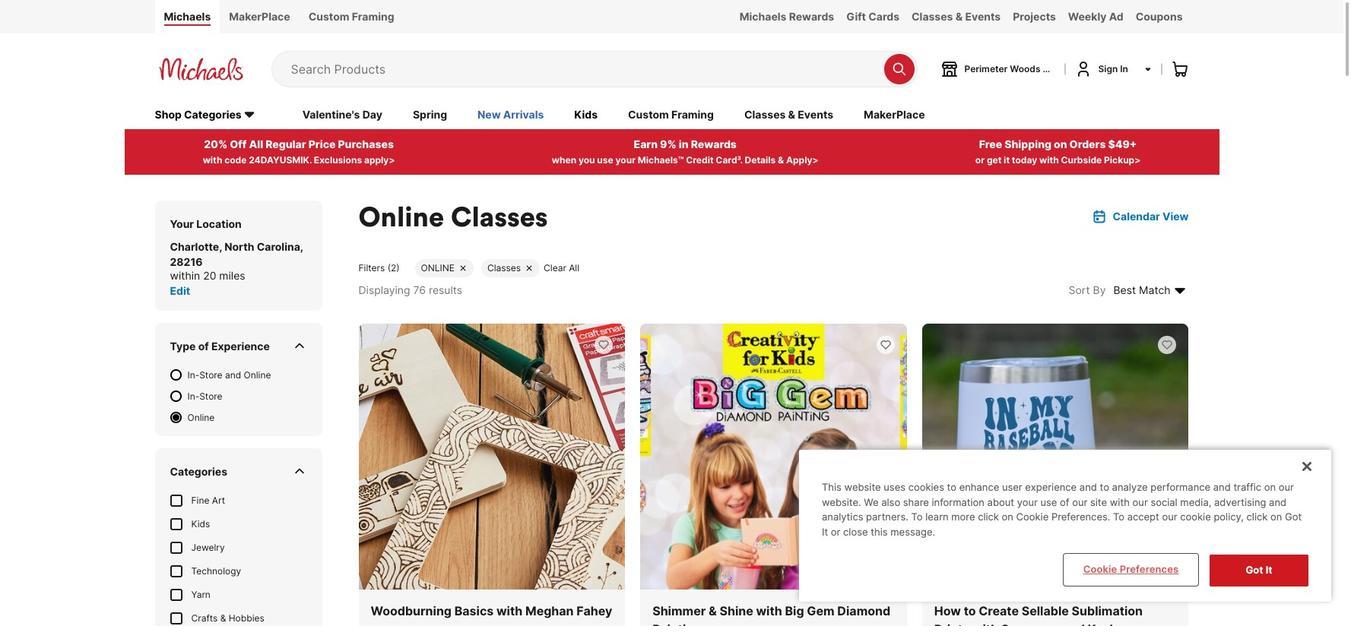 Task type: describe. For each thing, give the bounding box(es) containing it.
in- for in-store
[[187, 391, 199, 402]]

0 vertical spatial categories
[[184, 108, 242, 121]]

earn
[[634, 137, 658, 150]]

within
[[170, 269, 200, 282]]

earn 9% in rewards when you use your michaels™ credit card³. details & apply>
[[552, 137, 819, 166]]

apply>
[[786, 154, 819, 166]]

this website uses cookies to enhance user experience and to analyze performance and traffic on our website. we also share information about your use of our site with our social media, advertising and analytics partners. to learn more click on cookie preferences. to accept our cookie policy, click on got it or close this message.
[[822, 482, 1302, 538]]

pickup>
[[1104, 154, 1141, 166]]

type of experience
[[170, 340, 270, 353]]

and up advertising
[[1213, 482, 1231, 494]]

crafts
[[191, 613, 218, 624]]

by
[[1093, 283, 1106, 296]]

our down social
[[1162, 511, 1177, 523]]

filters
[[358, 262, 385, 273]]

location
[[196, 217, 242, 230]]

ad
[[1109, 10, 1123, 23]]

shipping
[[1005, 137, 1052, 150]]

tabler image
[[292, 339, 307, 354]]

woods
[[1010, 63, 1040, 74]]

heart image for sublimation
[[1161, 339, 1174, 351]]

painting
[[652, 622, 701, 626]]

sort by
[[1069, 283, 1106, 296]]

or inside this website uses cookies to enhance user experience and to analyze performance and traffic on our website. we also share information about your use of our site with our social media, advertising and analytics partners. to learn more click on cookie preferences. to accept our cookie policy, click on got it or close this message.
[[831, 526, 840, 538]]

projects link
[[1007, 0, 1062, 33]]

all inside 20% off all regular price purchases with code 24dayusmik. exclusions apply>
[[249, 137, 263, 150]]

website.
[[822, 496, 861, 509]]

how to create sellable sublimation prints with sawgrass and kesley anderson image
[[922, 324, 1189, 590]]

1 vertical spatial framing
[[671, 108, 714, 121]]

, 28216
[[170, 240, 303, 268]]

sawgrass
[[1001, 622, 1060, 626]]

1 vertical spatial categories
[[170, 465, 227, 478]]

2 horizontal spatial to
[[1100, 482, 1109, 494]]

traffic
[[1234, 482, 1261, 494]]

view
[[1163, 210, 1189, 223]]

close
[[843, 526, 868, 538]]

site
[[1090, 496, 1107, 509]]

0 vertical spatial custom framing link
[[299, 0, 403, 33]]

spring
[[413, 108, 447, 121]]

20%
[[204, 137, 228, 150]]

to inside how to create sellable sublimation prints with sawgrass and kesle
[[964, 604, 976, 619]]

projects
[[1013, 10, 1056, 23]]

& up apply>
[[788, 108, 795, 121]]

it inside this website uses cookies to enhance user experience and to analyze performance and traffic on our website. we also share information about your use of our site with our social media, advertising and analytics partners. to learn more click on cookie preferences. to accept our cookie policy, click on got it or close this message.
[[822, 526, 828, 538]]

shimmer & shine with big gem diamond painting
[[652, 604, 890, 626]]

preferences
[[1120, 564, 1179, 576]]

classes up clear
[[451, 199, 548, 234]]

gift cards link
[[840, 0, 906, 33]]

1 vertical spatial custom framing
[[628, 108, 714, 121]]

card³.
[[716, 154, 743, 166]]

woodburning basics with meghan fahey link
[[358, 324, 625, 626]]

woodburning basics with meghan fahey
[[371, 604, 612, 619]]

charlotte, north carolina
[[170, 240, 300, 253]]

heart image for fahey
[[598, 339, 610, 351]]

got inside 'button'
[[1246, 564, 1263, 577]]

got it button
[[1210, 555, 1308, 587]]

1 horizontal spatial online
[[244, 369, 271, 381]]

in
[[1120, 63, 1128, 74]]

shimmer
[[652, 604, 706, 619]]

today
[[1012, 154, 1037, 166]]

woodburning basics with meghan fahey image
[[358, 324, 625, 590]]

website
[[844, 482, 881, 494]]

24dayusmik.
[[249, 154, 312, 166]]

1 vertical spatial kids
[[191, 518, 210, 530]]

experience
[[211, 340, 270, 353]]

basics
[[454, 604, 494, 619]]

curbside
[[1061, 154, 1102, 166]]

1 horizontal spatial events
[[965, 10, 1001, 23]]

0 horizontal spatial of
[[198, 340, 209, 353]]

jewelry
[[191, 542, 225, 553]]

michaels for michaels rewards
[[740, 10, 787, 23]]

classes left clear
[[487, 262, 521, 273]]

crafts & hobbies
[[191, 613, 264, 624]]

experience
[[1025, 482, 1077, 494]]

1 horizontal spatial all
[[569, 262, 579, 273]]

& inside earn 9% in rewards when you use your michaels™ credit card³. details & apply>
[[778, 154, 784, 166]]

accept
[[1127, 511, 1159, 523]]

it
[[1004, 154, 1010, 166]]

shopping
[[1043, 63, 1085, 74]]

free shipping on orders $49+ or get it today with curbside pickup>
[[975, 137, 1141, 166]]

with inside the free shipping on orders $49+ or get it today with curbside pickup>
[[1039, 154, 1059, 166]]

online for online
[[187, 412, 215, 423]]

on down about in the bottom right of the page
[[1002, 511, 1013, 523]]

filters (2)
[[358, 262, 400, 273]]

it inside 'button'
[[1266, 564, 1272, 577]]

with inside 20% off all regular price purchases with code 24dayusmik. exclusions apply>
[[203, 154, 222, 166]]

76
[[413, 283, 426, 296]]

off
[[230, 137, 247, 150]]

clear
[[544, 262, 566, 273]]

0 horizontal spatial makerplace link
[[220, 0, 299, 33]]

sellable
[[1022, 604, 1069, 619]]

social
[[1151, 496, 1178, 509]]

shimmer & shine with big gem diamond painting image
[[640, 324, 907, 590]]

1 vertical spatial classes & events link
[[744, 107, 833, 124]]

20
[[203, 269, 216, 282]]

0 horizontal spatial events
[[798, 108, 833, 121]]

perimeter
[[964, 63, 1008, 74]]

edit
[[170, 284, 190, 297]]

0 vertical spatial classes & events
[[912, 10, 1001, 23]]

policy,
[[1214, 511, 1244, 523]]

orders
[[1069, 137, 1106, 150]]

cookie inside cookie preferences button
[[1083, 564, 1117, 576]]

michaels™
[[638, 154, 684, 166]]

cookies
[[908, 482, 944, 494]]

0 vertical spatial custom framing
[[308, 10, 394, 23]]

& right crafts
[[220, 613, 226, 624]]

in-store
[[187, 391, 222, 402]]

calendar view
[[1113, 210, 1189, 223]]

apply>
[[364, 154, 395, 166]]

0 horizontal spatial custom
[[308, 10, 349, 23]]

yarn
[[191, 589, 211, 600]]

0 vertical spatial classes & events link
[[906, 0, 1007, 33]]

your inside this website uses cookies to enhance user experience and to analyze performance and traffic on our website. we also share information about your use of our site with our social media, advertising and analytics partners. to learn more click on cookie preferences. to accept our cookie policy, click on got it or close this message.
[[1017, 496, 1038, 509]]

our right traffic
[[1279, 482, 1294, 494]]

new arrivals
[[478, 108, 544, 121]]

fine art
[[191, 495, 225, 506]]

$49+
[[1108, 137, 1137, 150]]

1 to from the left
[[911, 511, 923, 523]]

2 to from the left
[[1113, 511, 1125, 523]]

0 horizontal spatial makerplace
[[229, 10, 290, 23]]

option group containing in-store and online
[[170, 369, 307, 424]]

sign in
[[1098, 63, 1128, 74]]

& inside shimmer & shine with big gem diamond painting
[[709, 604, 717, 619]]

rewards inside earn 9% in rewards when you use your michaels™ credit card³. details & apply>
[[691, 137, 737, 150]]

0 horizontal spatial to
[[947, 482, 956, 494]]

details
[[745, 154, 776, 166]]

0 vertical spatial rewards
[[789, 10, 834, 23]]



Task type: vqa. For each thing, say whether or not it's contained in the screenshot.


Task type: locate. For each thing, give the bounding box(es) containing it.
or inside the free shipping on orders $49+ or get it today with curbside pickup>
[[975, 154, 985, 166]]

in-
[[187, 369, 199, 381], [187, 391, 199, 402]]

partners.
[[866, 511, 908, 523]]

technology
[[191, 565, 241, 577]]

type
[[170, 340, 196, 353]]

your
[[170, 217, 194, 230]]

rewards
[[789, 10, 834, 23], [691, 137, 737, 150]]

michaels for michaels
[[164, 10, 211, 23]]

classes right cards
[[912, 10, 953, 23]]

1 vertical spatial it
[[1266, 564, 1272, 577]]

how to create sellable sublimation prints with sawgrass and kesle link
[[922, 324, 1189, 626]]

1 vertical spatial online
[[244, 369, 271, 381]]

1 vertical spatial store
[[199, 391, 222, 402]]

with down "create"
[[972, 622, 998, 626]]

with down analyze on the bottom of the page
[[1110, 496, 1130, 509]]

enhance
[[959, 482, 999, 494]]

0 vertical spatial custom
[[308, 10, 349, 23]]

1 horizontal spatial cookie
[[1083, 564, 1117, 576]]

0 vertical spatial events
[[965, 10, 1001, 23]]

gift cards
[[846, 10, 899, 23]]

with inside how to create sellable sublimation prints with sawgrass and kesle
[[972, 622, 998, 626]]

cookie up the sublimation
[[1083, 564, 1117, 576]]

kids
[[574, 108, 598, 121], [191, 518, 210, 530]]

0 vertical spatial it
[[822, 526, 828, 538]]

with right basics
[[496, 604, 523, 619]]

0 horizontal spatial use
[[597, 154, 613, 166]]

in- up in-store
[[187, 369, 199, 381]]

our up preferences.
[[1072, 496, 1087, 509]]

and inside how to create sellable sublimation prints with sawgrass and kesle
[[1062, 622, 1085, 626]]

0 horizontal spatial classes & events link
[[744, 107, 833, 124]]

1 horizontal spatial rewards
[[789, 10, 834, 23]]

1 heart image from the left
[[598, 339, 610, 351]]

events left projects
[[965, 10, 1001, 23]]

0 horizontal spatial michaels
[[164, 10, 211, 23]]

events up apply>
[[798, 108, 833, 121]]

1 horizontal spatial michaels
[[740, 10, 787, 23]]

our
[[1279, 482, 1294, 494], [1072, 496, 1087, 509], [1133, 496, 1148, 509], [1162, 511, 1177, 523]]

store down in-store and online
[[199, 391, 222, 402]]

online for online classes
[[358, 199, 444, 234]]

1 horizontal spatial kids
[[574, 108, 598, 121]]

28216
[[170, 255, 203, 268]]

it down advertising
[[1266, 564, 1272, 577]]

weekly
[[1068, 10, 1107, 23]]

valentine's
[[302, 108, 360, 121]]

you
[[579, 154, 595, 166]]

0 vertical spatial framing
[[352, 10, 394, 23]]

2 click from the left
[[1247, 511, 1268, 523]]

get
[[987, 154, 1002, 166]]

of inside this website uses cookies to enhance user experience and to analyze performance and traffic on our website. we also share information about your use of our site with our social media, advertising and analytics partners. to learn more click on cookie preferences. to accept our cookie policy, click on got it or close this message.
[[1060, 496, 1069, 509]]

and down sellable
[[1062, 622, 1085, 626]]

makerplace right michaels link
[[229, 10, 290, 23]]

it
[[822, 526, 828, 538], [1266, 564, 1272, 577]]

0 vertical spatial in-
[[187, 369, 199, 381]]

1 vertical spatial custom framing link
[[628, 107, 714, 124]]

sign in button
[[1074, 60, 1152, 78]]

store for in-store
[[199, 391, 222, 402]]

1 click from the left
[[978, 511, 999, 523]]

shop
[[155, 108, 182, 121]]

in- for in-store and online
[[187, 369, 199, 381]]

all right clear
[[569, 262, 579, 273]]

valentine's day link
[[302, 107, 382, 124]]

1 vertical spatial use
[[1040, 496, 1057, 509]]

sort
[[1069, 283, 1090, 296]]

in-store and online
[[187, 369, 271, 381]]

your inside earn 9% in rewards when you use your michaels™ credit card³. details & apply>
[[615, 154, 636, 166]]

1 vertical spatial custom
[[628, 108, 669, 121]]

or down analytics
[[831, 526, 840, 538]]

0 horizontal spatial framing
[[352, 10, 394, 23]]

all
[[249, 137, 263, 150], [569, 262, 579, 273]]

1 vertical spatial makerplace link
[[864, 107, 925, 124]]

it down analytics
[[822, 526, 828, 538]]

2 store from the top
[[199, 391, 222, 402]]

0 vertical spatial all
[[249, 137, 263, 150]]

more
[[951, 511, 975, 523]]

heart image
[[598, 339, 610, 351], [1161, 339, 1174, 351]]

and up site
[[1080, 482, 1097, 494]]

user
[[1002, 482, 1022, 494]]

1 vertical spatial or
[[831, 526, 840, 538]]

option group
[[170, 369, 307, 424]]

0 horizontal spatial to
[[911, 511, 923, 523]]

within 20 miles edit
[[170, 269, 245, 297]]

0 horizontal spatial it
[[822, 526, 828, 538]]

to up site
[[1100, 482, 1109, 494]]

cards
[[868, 10, 899, 23]]

to
[[947, 482, 956, 494], [1100, 482, 1109, 494], [964, 604, 976, 619]]

0 vertical spatial use
[[597, 154, 613, 166]]

classes & events up perimeter
[[912, 10, 1001, 23]]

1 horizontal spatial your
[[1017, 496, 1038, 509]]

or left get
[[975, 154, 985, 166]]

0 horizontal spatial custom framing
[[308, 10, 394, 23]]

to up prints
[[964, 604, 976, 619]]

& right the details
[[778, 154, 784, 166]]

shimmer & shine with big gem diamond painting link
[[640, 324, 907, 626]]

fahey
[[577, 604, 612, 619]]

our up the accept at right
[[1133, 496, 1148, 509]]

1 horizontal spatial click
[[1247, 511, 1268, 523]]

kids down "fine"
[[191, 518, 210, 530]]

use inside this website uses cookies to enhance user experience and to analyze performance and traffic on our website. we also share information about your use of our site with our social media, advertising and analytics partners. to learn more click on cookie preferences. to accept our cookie policy, click on got it or close this message.
[[1040, 496, 1057, 509]]

with right the today
[[1039, 154, 1059, 166]]

use right you at the top of page
[[597, 154, 613, 166]]

0 horizontal spatial online
[[187, 412, 215, 423]]

got
[[1285, 511, 1302, 523], [1246, 564, 1263, 577]]

analyze
[[1112, 482, 1148, 494]]

cookie
[[1016, 511, 1049, 523], [1083, 564, 1117, 576]]

free
[[979, 137, 1002, 150]]

0 horizontal spatial classes & events
[[744, 108, 833, 121]]

0 vertical spatial online
[[358, 199, 444, 234]]

how to create sellable sublimation prints with sawgrass and kesle
[[934, 604, 1143, 626]]

classes & events link up apply>
[[744, 107, 833, 124]]

to up information
[[947, 482, 956, 494]]

spring link
[[413, 107, 447, 124]]

new
[[478, 108, 501, 121]]

1 vertical spatial events
[[798, 108, 833, 121]]

shop categories
[[155, 108, 242, 121]]

2 in- from the top
[[187, 391, 199, 402]]

uses
[[884, 482, 906, 494]]

1 store from the top
[[199, 369, 222, 381]]

2 michaels from the left
[[740, 10, 787, 23]]

michaels rewards
[[740, 10, 834, 23]]

meghan
[[525, 604, 574, 619]]

Search Input field
[[291, 52, 876, 87]]

and right advertising
[[1269, 496, 1287, 509]]

fine
[[191, 495, 209, 506]]

this
[[871, 526, 888, 538]]

store up in-store
[[199, 369, 222, 381]]

1 vertical spatial in-
[[187, 391, 199, 402]]

michaels
[[164, 10, 211, 23], [740, 10, 787, 23]]

kids down 'search input' field
[[574, 108, 598, 121]]

on right traffic
[[1264, 482, 1276, 494]]

0 vertical spatial your
[[615, 154, 636, 166]]

categories up 20%
[[184, 108, 242, 121]]

framing
[[352, 10, 394, 23], [671, 108, 714, 121]]

0 horizontal spatial rewards
[[691, 137, 737, 150]]

classes
[[912, 10, 953, 23], [744, 108, 786, 121], [451, 199, 548, 234], [487, 262, 521, 273]]

1 horizontal spatial to
[[964, 604, 976, 619]]

new arrivals link
[[478, 107, 544, 124]]

on right policy,
[[1270, 511, 1282, 523]]

and
[[225, 369, 241, 381], [1080, 482, 1097, 494], [1213, 482, 1231, 494], [1269, 496, 1287, 509], [1062, 622, 1085, 626]]

1 in- from the top
[[187, 369, 199, 381]]

0 horizontal spatial heart image
[[598, 339, 610, 351]]

of right type
[[198, 340, 209, 353]]

classes & events link up perimeter
[[906, 0, 1007, 33]]

all right off
[[249, 137, 263, 150]]

tabler image
[[292, 464, 307, 479]]

1 horizontal spatial custom framing link
[[628, 107, 714, 124]]

shop categories link
[[155, 107, 272, 124]]

on up curbside
[[1054, 137, 1067, 150]]

0 horizontal spatial or
[[831, 526, 840, 538]]

search button image
[[891, 61, 907, 77]]

0 horizontal spatial kids
[[191, 518, 210, 530]]

online
[[421, 262, 455, 273]]

1 horizontal spatial it
[[1266, 564, 1272, 577]]

(2)
[[387, 262, 400, 273]]

0 vertical spatial of
[[198, 340, 209, 353]]

learn
[[925, 511, 949, 523]]

1 vertical spatial makerplace
[[864, 108, 925, 121]]

1 vertical spatial rewards
[[691, 137, 737, 150]]

prints
[[934, 622, 969, 626]]

sublimation
[[1072, 604, 1143, 619]]

categories up "fine"
[[170, 465, 227, 478]]

in- down in-store and online
[[187, 391, 199, 402]]

charlotte,
[[170, 240, 222, 253]]

2 horizontal spatial online
[[358, 199, 444, 234]]

on inside the free shipping on orders $49+ or get it today with curbside pickup>
[[1054, 137, 1067, 150]]

1 horizontal spatial or
[[975, 154, 985, 166]]

1 vertical spatial got
[[1246, 564, 1263, 577]]

sign
[[1098, 63, 1118, 74]]

online down experience at left
[[244, 369, 271, 381]]

rewards left gift
[[789, 10, 834, 23]]

0 vertical spatial makerplace
[[229, 10, 290, 23]]

gift
[[846, 10, 866, 23]]

cookie preferences button
[[1064, 555, 1197, 585]]

shine
[[720, 604, 753, 619]]

cookie inside this website uses cookies to enhance user experience and to analyze performance and traffic on our website. we also share information about your use of our site with our social media, advertising and analytics partners. to learn more click on cookie preferences. to accept our cookie policy, click on got it or close this message.
[[1016, 511, 1049, 523]]

0 horizontal spatial all
[[249, 137, 263, 150]]

1 horizontal spatial to
[[1113, 511, 1125, 523]]

use down experience
[[1040, 496, 1057, 509]]

cookie down experience
[[1016, 511, 1049, 523]]

online down in-store
[[187, 412, 215, 423]]

to left the accept at right
[[1113, 511, 1125, 523]]

online classes
[[358, 199, 548, 234]]

2 heart image from the left
[[1161, 339, 1174, 351]]

1 horizontal spatial framing
[[671, 108, 714, 121]]

classes up the details
[[744, 108, 786, 121]]

and inside option group
[[225, 369, 241, 381]]

0 vertical spatial store
[[199, 369, 222, 381]]

cookie
[[1180, 511, 1211, 523]]

classes & events up apply>
[[744, 108, 833, 121]]

1 horizontal spatial heart image
[[1161, 339, 1174, 351]]

heart image
[[880, 339, 892, 351]]

of down experience
[[1060, 496, 1069, 509]]

analytics
[[822, 511, 863, 523]]

1 horizontal spatial custom framing
[[628, 108, 714, 121]]

your down user
[[1017, 496, 1038, 509]]

with down 20%
[[203, 154, 222, 166]]

performance
[[1151, 482, 1210, 494]]

we
[[864, 496, 879, 509]]

1 horizontal spatial use
[[1040, 496, 1057, 509]]

online up (2)
[[358, 199, 444, 234]]

1 horizontal spatial got
[[1285, 511, 1302, 523]]

and down experience at left
[[225, 369, 241, 381]]

big
[[785, 604, 804, 619]]

1 horizontal spatial classes & events
[[912, 10, 1001, 23]]

0 horizontal spatial got
[[1246, 564, 1263, 577]]

1 horizontal spatial makerplace link
[[864, 107, 925, 124]]

1 michaels from the left
[[164, 10, 211, 23]]

center
[[1087, 63, 1117, 74]]

with inside this website uses cookies to enhance user experience and to analyze performance and traffic on our website. we also share information about your use of our site with our social media, advertising and analytics partners. to learn more click on cookie preferences. to accept our cookie policy, click on got it or close this message.
[[1110, 496, 1130, 509]]

1 horizontal spatial of
[[1060, 496, 1069, 509]]

& left shine
[[709, 604, 717, 619]]

with left big
[[756, 604, 782, 619]]

1 horizontal spatial classes & events link
[[906, 0, 1007, 33]]

your down "earn"
[[615, 154, 636, 166]]

0 vertical spatial got
[[1285, 511, 1302, 523]]

1 horizontal spatial custom
[[628, 108, 669, 121]]

got up got it 'button'
[[1285, 511, 1302, 523]]

0 vertical spatial makerplace link
[[220, 0, 299, 33]]

to down share
[[911, 511, 923, 523]]

1 vertical spatial your
[[1017, 496, 1038, 509]]

0 horizontal spatial cookie
[[1016, 511, 1049, 523]]

message.
[[891, 526, 935, 538]]

click down advertising
[[1247, 511, 1268, 523]]

0 vertical spatial cookie
[[1016, 511, 1049, 523]]

1 horizontal spatial makerplace
[[864, 108, 925, 121]]

create
[[979, 604, 1019, 619]]

diamond
[[837, 604, 890, 619]]

weekly ad link
[[1062, 0, 1130, 33]]

store
[[199, 369, 222, 381], [199, 391, 222, 402]]

got inside this website uses cookies to enhance user experience and to analyze performance and traffic on our website. we also share information about your use of our site with our social media, advertising and analytics partners. to learn more click on cookie preferences. to accept our cookie policy, click on got it or close this message.
[[1285, 511, 1302, 523]]

got down advertising
[[1246, 564, 1263, 577]]

& right cards
[[955, 10, 963, 23]]

1 vertical spatial of
[[1060, 496, 1069, 509]]

makerplace down 'search button' icon
[[864, 108, 925, 121]]

0 horizontal spatial custom framing link
[[299, 0, 403, 33]]

1 vertical spatial cookie
[[1083, 564, 1117, 576]]

rewards up credit at the right of page
[[691, 137, 737, 150]]

with inside shimmer & shine with big gem diamond painting
[[756, 604, 782, 619]]

0 horizontal spatial click
[[978, 511, 999, 523]]

regular
[[265, 137, 306, 150]]

0 horizontal spatial your
[[615, 154, 636, 166]]

share
[[903, 496, 929, 509]]

store for in-store and online
[[199, 369, 222, 381]]

1 vertical spatial all
[[569, 262, 579, 273]]

clear all
[[544, 262, 579, 273]]

1 vertical spatial classes & events
[[744, 108, 833, 121]]

click down about in the bottom right of the page
[[978, 511, 999, 523]]

use inside earn 9% in rewards when you use your michaels™ credit card³. details & apply>
[[597, 154, 613, 166]]

0 vertical spatial or
[[975, 154, 985, 166]]

also
[[881, 496, 900, 509]]

2 vertical spatial online
[[187, 412, 215, 423]]

art
[[212, 495, 225, 506]]

weekly ad
[[1068, 10, 1123, 23]]

0 vertical spatial kids
[[574, 108, 598, 121]]

media,
[[1180, 496, 1211, 509]]

use
[[597, 154, 613, 166], [1040, 496, 1057, 509]]



